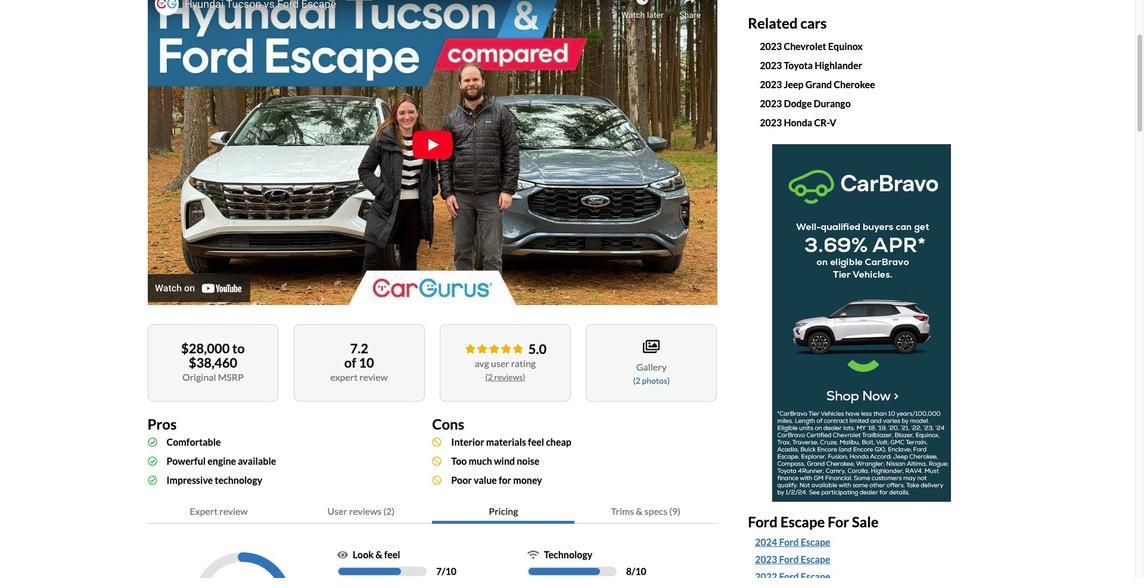 Task type: describe. For each thing, give the bounding box(es) containing it.
expert review tab
[[148, 499, 290, 524]]

10 for 7
[[446, 565, 457, 577]]

cherokee
[[834, 78, 875, 90]]

user reviews (2) tab
[[290, 499, 432, 524]]

gallery (2 photos)
[[633, 361, 670, 385]]

2024 ford escape 2023 ford escape
[[755, 537, 831, 565]]

wifi image
[[527, 550, 539, 559]]

expert inside expert review tab
[[190, 505, 218, 517]]

engine
[[208, 455, 236, 466]]

eye image
[[337, 550, 348, 559]]

2023 for 2023 toyota highlander
[[760, 59, 782, 71]]

avg user rating (2 reviews)
[[475, 358, 536, 382]]

cr-
[[814, 117, 830, 128]]

2023 jeep grand cherokee
[[760, 78, 875, 90]]

pricing
[[489, 505, 518, 517]]

user
[[327, 505, 347, 517]]

& for look
[[376, 549, 382, 560]]

value
[[474, 474, 497, 486]]

check circle image for powerful engine available
[[148, 456, 157, 466]]

chevrolet
[[784, 40, 827, 52]]

ban image for poor value for money
[[432, 475, 442, 485]]

check circle image
[[148, 437, 157, 447]]

money
[[513, 474, 542, 486]]

/ for 7
[[442, 565, 446, 577]]

ban image for interior materials feel cheap
[[432, 437, 442, 447]]

2023 ford escape link down 2024
[[755, 553, 831, 567]]

2023 chevrolet equinox link
[[760, 40, 863, 52]]

noise
[[517, 455, 540, 466]]

technology
[[544, 549, 593, 560]]

poor
[[451, 474, 472, 486]]

2024 ford escape link down sale
[[755, 535, 976, 550]]

images image
[[643, 339, 660, 354]]

gallery
[[636, 361, 667, 372]]

/ for 8
[[632, 565, 635, 577]]

2 vertical spatial escape
[[801, 554, 831, 565]]

7.2
[[350, 340, 368, 356]]

trims & specs (9)
[[611, 505, 681, 517]]

related
[[748, 14, 798, 31]]

review inside 7.2 of 10 expert review
[[360, 371, 388, 382]]

2024 ford escape link down ford escape for sale
[[755, 535, 831, 550]]

durango
[[814, 98, 851, 109]]

8 / 10
[[626, 565, 647, 577]]

rating
[[511, 358, 536, 369]]

too
[[451, 455, 467, 466]]

(2 inside avg user rating (2 reviews)
[[486, 372, 493, 382]]

2023 ford escape link down sale
[[755, 553, 976, 567]]

comfortable
[[167, 436, 221, 447]]

photos)
[[642, 375, 670, 385]]

sale
[[852, 513, 879, 530]]

cars
[[801, 14, 827, 31]]

$28,000 to $38,460 original msrp
[[181, 340, 245, 382]]

2023 for 2023 dodge durango
[[760, 98, 782, 109]]

pros
[[148, 415, 177, 432]]

feel for materials
[[528, 436, 544, 447]]

7 / 10
[[436, 565, 457, 577]]

toyota
[[784, 59, 813, 71]]

available
[[238, 455, 276, 466]]

2023 dodge durango
[[760, 98, 851, 109]]

1 vertical spatial ford
[[779, 537, 799, 548]]

2023 for 2023 chevrolet equinox
[[760, 40, 782, 52]]

2023 for 2023 jeep grand cherokee
[[760, 78, 782, 90]]

2023 jeep grand cherokee link
[[760, 78, 875, 90]]

$28,000
[[181, 340, 230, 356]]

impressive
[[167, 474, 213, 486]]

10 for 8
[[635, 565, 647, 577]]

feel for &
[[384, 549, 400, 560]]

(2)
[[384, 505, 395, 517]]

2023 honda cr-v link
[[760, 117, 837, 128]]

wind
[[494, 455, 515, 466]]

expert inside 7.2 of 10 expert review
[[331, 371, 358, 382]]

(9)
[[670, 505, 681, 517]]

& for trims
[[636, 505, 643, 517]]

pricing tab
[[432, 499, 575, 524]]

dodge
[[784, 98, 812, 109]]

7.2 of 10 expert review
[[331, 340, 388, 382]]

advertisement region
[[773, 144, 952, 502]]

honda
[[784, 117, 813, 128]]



Task type: locate. For each thing, give the bounding box(es) containing it.
trims & specs (9) tab
[[575, 499, 717, 524]]

powerful engine available
[[167, 455, 276, 466]]

poor value for money
[[451, 474, 542, 486]]

&
[[636, 505, 643, 517], [376, 549, 382, 560]]

0 horizontal spatial 10
[[359, 354, 374, 370]]

2 horizontal spatial 10
[[635, 565, 647, 577]]

review down 'technology'
[[219, 505, 248, 517]]

2024
[[755, 537, 777, 548]]

expert review
[[190, 505, 248, 517]]

2024 ford escape link
[[755, 535, 976, 550], [755, 535, 831, 550]]

tab list containing expert review
[[148, 499, 717, 524]]

much
[[469, 455, 492, 466]]

avg
[[475, 358, 489, 369]]

review down 7.2
[[360, 371, 388, 382]]

1 vertical spatial check circle image
[[148, 475, 157, 485]]

2023 for 2023 honda cr-v
[[760, 117, 782, 128]]

2023
[[760, 40, 782, 52], [760, 59, 782, 71], [760, 78, 782, 90], [760, 98, 782, 109], [760, 117, 782, 128], [755, 554, 777, 565]]

user reviews (2)
[[327, 505, 395, 517]]

materials
[[486, 436, 526, 447]]

0 horizontal spatial review
[[219, 505, 248, 517]]

2023 ford escape link
[[755, 553, 976, 567], [755, 553, 831, 567]]

& left specs at the right
[[636, 505, 643, 517]]

v
[[830, 117, 837, 128]]

0 horizontal spatial expert
[[190, 505, 218, 517]]

1 vertical spatial ban image
[[432, 456, 442, 466]]

2023 down related
[[760, 40, 782, 52]]

2 check circle image from the top
[[148, 475, 157, 485]]

1 vertical spatial expert
[[190, 505, 218, 517]]

0 vertical spatial ban image
[[432, 437, 442, 447]]

feel
[[528, 436, 544, 447], [384, 549, 400, 560]]

ford escape for sale
[[748, 513, 879, 530]]

$38,460
[[189, 354, 237, 370]]

ford down ford escape for sale
[[779, 554, 799, 565]]

expert down of
[[331, 371, 358, 382]]

& right the look
[[376, 549, 382, 560]]

to
[[232, 340, 245, 356]]

escape
[[781, 513, 825, 530], [801, 537, 831, 548], [801, 554, 831, 565]]

0 horizontal spatial (2
[[486, 372, 493, 382]]

1 vertical spatial &
[[376, 549, 382, 560]]

2023 dodge durango link
[[760, 98, 851, 109]]

1 horizontal spatial &
[[636, 505, 643, 517]]

1 check circle image from the top
[[148, 456, 157, 466]]

2023 honda cr-v
[[760, 117, 837, 128]]

10 for 7.2
[[359, 354, 374, 370]]

feel up noise
[[528, 436, 544, 447]]

0 vertical spatial escape
[[781, 513, 825, 530]]

1 horizontal spatial /
[[632, 565, 635, 577]]

ban image
[[432, 437, 442, 447], [432, 456, 442, 466], [432, 475, 442, 485]]

2 vertical spatial ford
[[779, 554, 799, 565]]

jeep
[[784, 78, 804, 90]]

(2 reviews) link
[[486, 372, 525, 382]]

10 right 7
[[446, 565, 457, 577]]

2023 left honda
[[760, 117, 782, 128]]

0 vertical spatial check circle image
[[148, 456, 157, 466]]

grand
[[806, 78, 832, 90]]

review
[[360, 371, 388, 382], [219, 505, 248, 517]]

ford up 2024
[[748, 513, 778, 530]]

2 / from the left
[[632, 565, 635, 577]]

interior materials feel cheap
[[451, 436, 572, 447]]

check circle image for impressive technology
[[148, 475, 157, 485]]

0 vertical spatial expert
[[331, 371, 358, 382]]

1 vertical spatial review
[[219, 505, 248, 517]]

10
[[359, 354, 374, 370], [446, 565, 457, 577], [635, 565, 647, 577]]

related cars
[[748, 14, 827, 31]]

expert down 'impressive technology'
[[190, 505, 218, 517]]

1 / from the left
[[442, 565, 446, 577]]

1 horizontal spatial expert
[[331, 371, 358, 382]]

0 horizontal spatial feel
[[384, 549, 400, 560]]

2023 chevrolet equinox
[[760, 40, 863, 52]]

review inside tab
[[219, 505, 248, 517]]

(2 inside the gallery (2 photos)
[[633, 375, 641, 385]]

1 ban image from the top
[[432, 437, 442, 447]]

equinox
[[828, 40, 863, 52]]

too much wind noise
[[451, 455, 540, 466]]

highlander
[[815, 59, 862, 71]]

cons
[[432, 415, 464, 432]]

(2 down the avg
[[486, 372, 493, 382]]

2023 left dodge
[[760, 98, 782, 109]]

2023 left jeep on the top right of the page
[[760, 78, 782, 90]]

powerful
[[167, 455, 206, 466]]

cheap
[[546, 436, 572, 447]]

ford right 2024
[[779, 537, 799, 548]]

2023 inside 2024 ford escape 2023 ford escape
[[755, 554, 777, 565]]

impressive technology
[[167, 474, 262, 486]]

check circle image left impressive at the bottom of page
[[148, 475, 157, 485]]

7
[[436, 565, 442, 577]]

0 horizontal spatial &
[[376, 549, 382, 560]]

tab list
[[148, 499, 717, 524]]

0 horizontal spatial /
[[442, 565, 446, 577]]

5.0
[[529, 341, 547, 357]]

ban image for too much wind noise
[[432, 456, 442, 466]]

1 vertical spatial escape
[[801, 537, 831, 548]]

1 horizontal spatial (2
[[633, 375, 641, 385]]

1 horizontal spatial feel
[[528, 436, 544, 447]]

3 ban image from the top
[[432, 475, 442, 485]]

check circle image
[[148, 456, 157, 466], [148, 475, 157, 485]]

/
[[442, 565, 446, 577], [632, 565, 635, 577]]

msrp
[[218, 371, 244, 382]]

1 vertical spatial feel
[[384, 549, 400, 560]]

for
[[828, 513, 849, 530]]

original
[[182, 371, 216, 382]]

trims
[[611, 505, 634, 517]]

user
[[491, 358, 509, 369]]

ban image left the poor
[[432, 475, 442, 485]]

0 vertical spatial review
[[360, 371, 388, 382]]

2 vertical spatial ban image
[[432, 475, 442, 485]]

2023 toyota highlander link
[[760, 59, 862, 71]]

1 horizontal spatial 10
[[446, 565, 457, 577]]

2023 toyota highlander
[[760, 59, 862, 71]]

0 vertical spatial ford
[[748, 513, 778, 530]]

10 right of
[[359, 354, 374, 370]]

reviews
[[349, 505, 382, 517]]

10 right 8
[[635, 565, 647, 577]]

look
[[353, 549, 374, 560]]

reviews)
[[494, 372, 525, 382]]

for
[[499, 474, 512, 486]]

of
[[344, 354, 356, 370]]

(2 left the photos)
[[633, 375, 641, 385]]

2023 left toyota
[[760, 59, 782, 71]]

0 vertical spatial &
[[636, 505, 643, 517]]

ban image left too
[[432, 456, 442, 466]]

8
[[626, 565, 632, 577]]

& inside tab
[[636, 505, 643, 517]]

1 horizontal spatial review
[[360, 371, 388, 382]]

expert
[[331, 371, 358, 382], [190, 505, 218, 517]]

specs
[[645, 505, 668, 517]]

look & feel
[[353, 549, 400, 560]]

interior
[[451, 436, 484, 447]]

ford
[[748, 513, 778, 530], [779, 537, 799, 548], [779, 554, 799, 565]]

feel right the look
[[384, 549, 400, 560]]

2023 down 2024
[[755, 554, 777, 565]]

2 ban image from the top
[[432, 456, 442, 466]]

10 inside 7.2 of 10 expert review
[[359, 354, 374, 370]]

0 vertical spatial feel
[[528, 436, 544, 447]]

check circle image down check circle image
[[148, 456, 157, 466]]

ban image down cons
[[432, 437, 442, 447]]

technology
[[215, 474, 262, 486]]



Task type: vqa. For each thing, say whether or not it's contained in the screenshot.
2023 corresponding to 2023 Honda CR-V
yes



